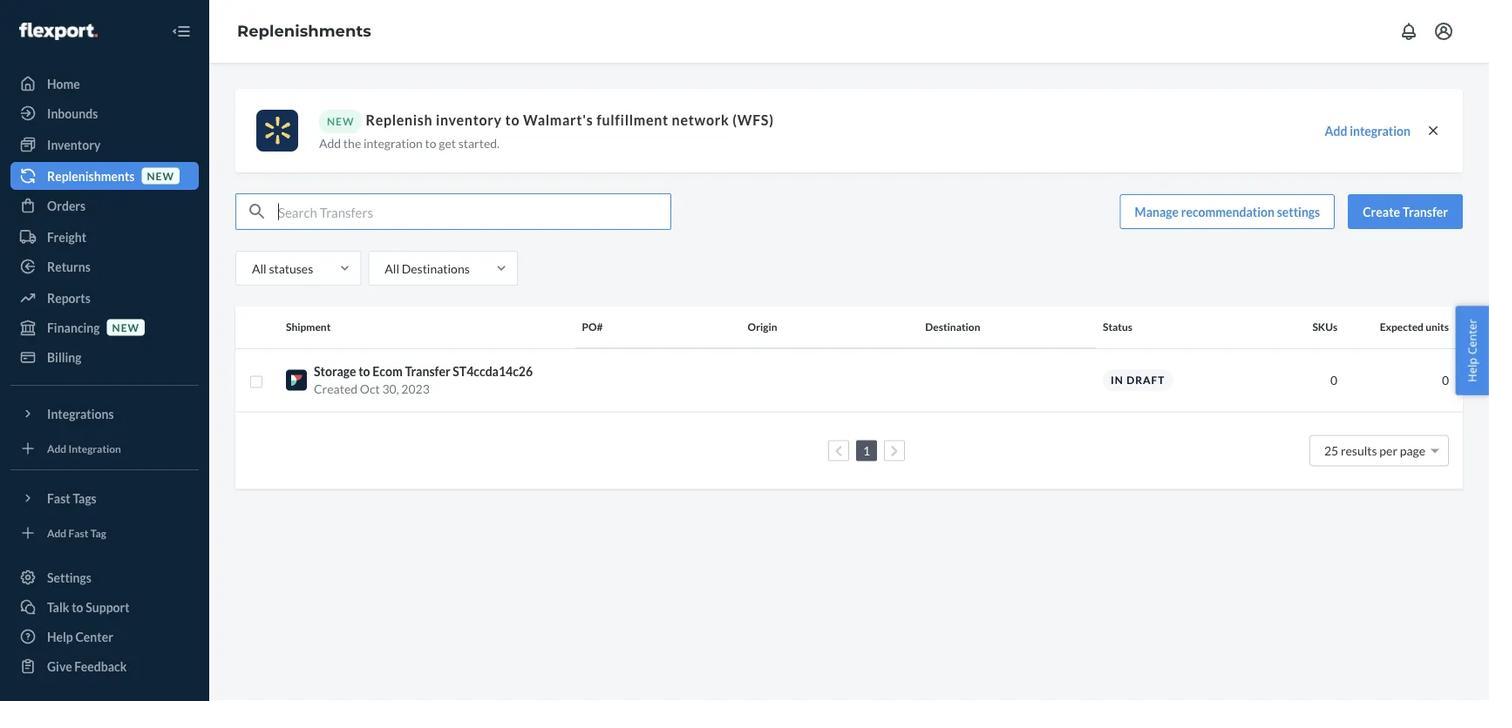 Task type: locate. For each thing, give the bounding box(es) containing it.
help
[[1464, 358, 1480, 383], [47, 630, 73, 645]]

new for financing
[[112, 321, 140, 334]]

ecom
[[372, 364, 403, 379]]

1 horizontal spatial help
[[1464, 358, 1480, 383]]

talk to support
[[47, 600, 130, 615]]

0 horizontal spatial new
[[112, 321, 140, 334]]

destination
[[925, 321, 980, 334]]

created
[[314, 382, 357, 397]]

fast left tags
[[47, 491, 70, 506]]

open account menu image
[[1433, 21, 1454, 42]]

1 vertical spatial fast
[[68, 527, 88, 540]]

the
[[343, 136, 361, 150]]

manage
[[1135, 204, 1179, 219]]

0 left help center "button"
[[1442, 373, 1449, 388]]

1 vertical spatial help center
[[47, 630, 113, 645]]

1 horizontal spatial center
[[1464, 319, 1480, 355]]

integration
[[1350, 124, 1411, 138], [363, 136, 423, 150]]

chevron left image
[[835, 445, 842, 457]]

feedback
[[74, 660, 127, 674]]

new up orders link
[[147, 170, 174, 182]]

center right units
[[1464, 319, 1480, 355]]

transfer inside storage to ecom transfer st4ccda14c26 created oct 30, 2023
[[405, 364, 450, 379]]

home link
[[10, 70, 199, 98]]

per
[[1379, 444, 1398, 459]]

0 horizontal spatial integration
[[363, 136, 423, 150]]

to left the "get"
[[425, 136, 436, 150]]

0 vertical spatial transfer
[[1403, 204, 1448, 219]]

1 all from the left
[[252, 261, 267, 276]]

talk
[[47, 600, 69, 615]]

replenish inventory to walmart's fulfillment network (wfs)
[[366, 112, 774, 129]]

to up oct
[[358, 364, 370, 379]]

add
[[1325, 124, 1347, 138], [319, 136, 341, 150], [47, 442, 66, 455], [47, 527, 66, 540]]

new down reports link
[[112, 321, 140, 334]]

tag
[[90, 527, 106, 540]]

support
[[86, 600, 130, 615]]

add integration link
[[10, 435, 199, 463]]

flexport logo image
[[19, 23, 97, 40]]

0 vertical spatial new
[[147, 170, 174, 182]]

1 horizontal spatial help center
[[1464, 319, 1480, 383]]

0 horizontal spatial 0
[[1330, 373, 1338, 388]]

1 0 from the left
[[1330, 373, 1338, 388]]

new for replenishments
[[147, 170, 174, 182]]

give
[[47, 660, 72, 674]]

center
[[1464, 319, 1480, 355], [75, 630, 113, 645]]

help center up give feedback
[[47, 630, 113, 645]]

replenishments
[[237, 21, 371, 41], [47, 169, 135, 184]]

integration left close icon at the right
[[1350, 124, 1411, 138]]

manage recommendation settings link
[[1120, 194, 1335, 229]]

close navigation image
[[171, 21, 192, 42]]

storage to ecom transfer st4ccda14c26 created oct 30, 2023
[[314, 364, 533, 397]]

1 vertical spatial transfer
[[405, 364, 450, 379]]

reports
[[47, 291, 90, 306]]

freight
[[47, 230, 86, 245]]

integrations
[[47, 407, 114, 422]]

0 horizontal spatial replenishments
[[47, 169, 135, 184]]

integration down replenish
[[363, 136, 423, 150]]

1 vertical spatial new
[[112, 321, 140, 334]]

1 horizontal spatial transfer
[[1403, 204, 1448, 219]]

add the integration to get started.
[[319, 136, 500, 150]]

close image
[[1425, 122, 1442, 139]]

status
[[1103, 321, 1133, 334]]

fast tags button
[[10, 485, 199, 513]]

to inside talk to support button
[[72, 600, 83, 615]]

inventory
[[47, 137, 101, 152]]

0 vertical spatial help center
[[1464, 319, 1480, 383]]

25
[[1324, 444, 1338, 459]]

transfer right create
[[1403, 204, 1448, 219]]

1 horizontal spatial new
[[147, 170, 174, 182]]

1 vertical spatial help
[[47, 630, 73, 645]]

1 horizontal spatial integration
[[1350, 124, 1411, 138]]

0 horizontal spatial all
[[252, 261, 267, 276]]

2 all from the left
[[385, 261, 399, 276]]

0 vertical spatial fast
[[47, 491, 70, 506]]

inventory link
[[10, 131, 199, 159]]

to
[[505, 112, 520, 129], [425, 136, 436, 150], [358, 364, 370, 379], [72, 600, 83, 615]]

center down talk to support
[[75, 630, 113, 645]]

2 0 from the left
[[1442, 373, 1449, 388]]

give feedback button
[[10, 653, 199, 681]]

0
[[1330, 373, 1338, 388], [1442, 373, 1449, 388]]

add for add integration
[[47, 442, 66, 455]]

new
[[147, 170, 174, 182], [112, 321, 140, 334]]

add integration button
[[1325, 122, 1411, 140]]

1
[[863, 444, 870, 459]]

add inside button
[[1325, 124, 1347, 138]]

help center
[[1464, 319, 1480, 383], [47, 630, 113, 645]]

0 vertical spatial center
[[1464, 319, 1480, 355]]

to right talk
[[72, 600, 83, 615]]

0 vertical spatial help
[[1464, 358, 1480, 383]]

financing
[[47, 320, 100, 335]]

reports link
[[10, 284, 199, 312]]

0 vertical spatial replenishments
[[237, 21, 371, 41]]

0 horizontal spatial center
[[75, 630, 113, 645]]

expected
[[1380, 321, 1424, 334]]

1 horizontal spatial replenishments
[[237, 21, 371, 41]]

inbounds link
[[10, 99, 199, 127]]

fast left tag
[[68, 527, 88, 540]]

0 horizontal spatial transfer
[[405, 364, 450, 379]]

recommendation
[[1181, 204, 1275, 219]]

1 horizontal spatial all
[[385, 261, 399, 276]]

help inside "button"
[[1464, 358, 1480, 383]]

all for all statuses
[[252, 261, 267, 276]]

integrations button
[[10, 400, 199, 428]]

all left statuses
[[252, 261, 267, 276]]

0 down skus
[[1330, 373, 1338, 388]]

1 horizontal spatial 0
[[1442, 373, 1449, 388]]

storage
[[314, 364, 356, 379]]

all left destinations
[[385, 261, 399, 276]]

integration inside button
[[1350, 124, 1411, 138]]

page
[[1400, 444, 1425, 459]]

transfer up 2023
[[405, 364, 450, 379]]

transfer
[[1403, 204, 1448, 219], [405, 364, 450, 379]]

help center right units
[[1464, 319, 1480, 383]]

add fast tag
[[47, 527, 106, 540]]



Task type: describe. For each thing, give the bounding box(es) containing it.
give feedback
[[47, 660, 127, 674]]

center inside "button"
[[1464, 319, 1480, 355]]

returns link
[[10, 253, 199, 281]]

manage recommendation settings
[[1135, 204, 1320, 219]]

25 results per page option
[[1324, 444, 1425, 459]]

help center link
[[10, 623, 199, 651]]

network
[[672, 112, 729, 129]]

started.
[[458, 136, 500, 150]]

1 link
[[860, 444, 874, 459]]

all statuses
[[252, 261, 313, 276]]

inbounds
[[47, 106, 98, 121]]

settings
[[1277, 204, 1320, 219]]

1 vertical spatial center
[[75, 630, 113, 645]]

open notifications image
[[1398, 21, 1419, 42]]

po#
[[582, 321, 603, 334]]

create transfer link
[[1348, 194, 1463, 229]]

new
[[327, 115, 354, 128]]

st4ccda14c26
[[453, 364, 533, 379]]

home
[[47, 76, 80, 91]]

all destinations
[[385, 261, 470, 276]]

integration
[[68, 442, 121, 455]]

orders
[[47, 198, 86, 213]]

30,
[[382, 382, 399, 397]]

0 horizontal spatial help
[[47, 630, 73, 645]]

settings link
[[10, 564, 199, 592]]

destinations
[[402, 261, 470, 276]]

(wfs)
[[733, 112, 774, 129]]

to right inventory
[[505, 112, 520, 129]]

fast inside the add fast tag link
[[68, 527, 88, 540]]

fulfillment
[[596, 112, 669, 129]]

transfer inside button
[[1403, 204, 1448, 219]]

talk to support button
[[10, 594, 199, 622]]

add fast tag link
[[10, 520, 199, 547]]

fast tags
[[47, 491, 97, 506]]

billing
[[47, 350, 82, 365]]

orders link
[[10, 192, 199, 220]]

2023
[[401, 382, 430, 397]]

expected units
[[1380, 321, 1449, 334]]

1 vertical spatial replenishments
[[47, 169, 135, 184]]

statuses
[[269, 261, 313, 276]]

create transfer button
[[1348, 194, 1463, 229]]

25 results per page
[[1324, 444, 1425, 459]]

fast inside fast tags dropdown button
[[47, 491, 70, 506]]

walmart's
[[523, 112, 593, 129]]

freight link
[[10, 223, 199, 251]]

all for all destinations
[[385, 261, 399, 276]]

add for add integration
[[1325, 124, 1347, 138]]

tags
[[73, 491, 97, 506]]

oct
[[360, 382, 380, 397]]

in draft
[[1111, 374, 1165, 387]]

in
[[1111, 374, 1124, 387]]

units
[[1426, 321, 1449, 334]]

draft
[[1127, 374, 1165, 387]]

billing link
[[10, 343, 199, 371]]

help center button
[[1455, 306, 1489, 396]]

help center inside "button"
[[1464, 319, 1480, 383]]

add for add fast tag
[[47, 527, 66, 540]]

Search Transfers text field
[[278, 194, 670, 229]]

add for add the integration to get started.
[[319, 136, 341, 150]]

results
[[1341, 444, 1377, 459]]

replenishments link
[[237, 21, 371, 41]]

create transfer
[[1363, 204, 1448, 219]]

chevron right image
[[891, 445, 898, 457]]

inventory
[[436, 112, 502, 129]]

returns
[[47, 259, 91, 274]]

origin
[[748, 321, 777, 334]]

replenish
[[366, 112, 433, 129]]

shipment
[[286, 321, 331, 334]]

settings
[[47, 571, 91, 585]]

0 horizontal spatial help center
[[47, 630, 113, 645]]

to inside storage to ecom transfer st4ccda14c26 created oct 30, 2023
[[358, 364, 370, 379]]

add integration
[[47, 442, 121, 455]]

square image
[[249, 375, 263, 389]]

get
[[439, 136, 456, 150]]

skus
[[1312, 321, 1338, 334]]

add integration
[[1325, 124, 1411, 138]]

create
[[1363, 204, 1400, 219]]

manage recommendation settings button
[[1120, 194, 1335, 229]]



Task type: vqa. For each thing, say whether or not it's contained in the screenshot.
rightmost new
yes



